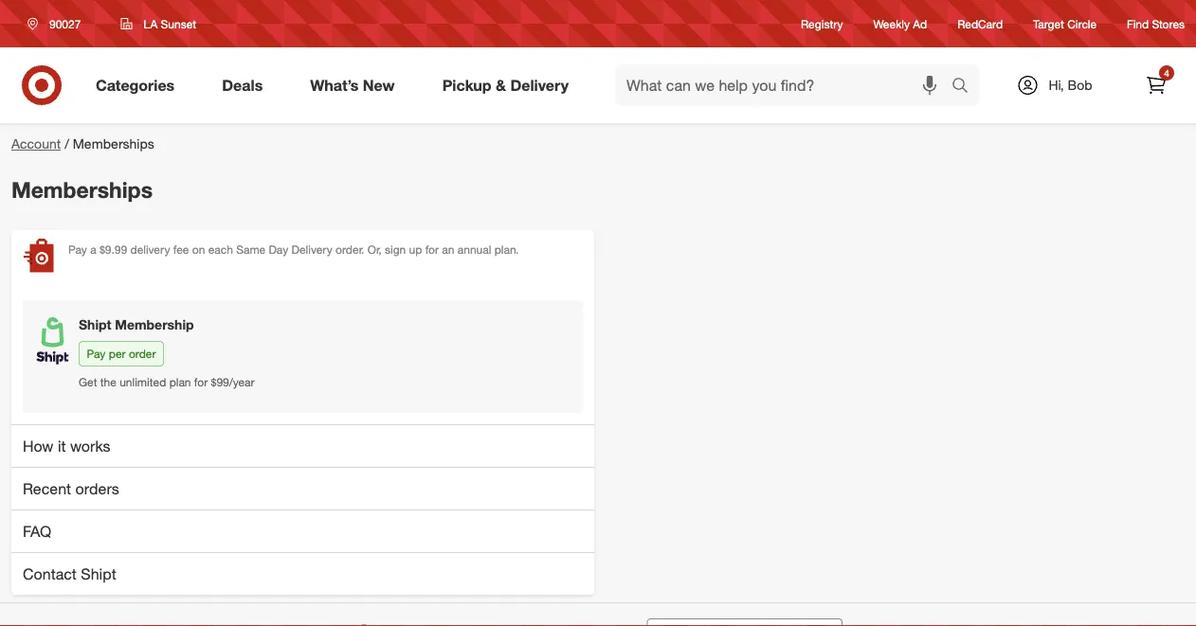 Task type: locate. For each thing, give the bounding box(es) containing it.
la
[[144, 17, 158, 31]]

each
[[208, 242, 233, 257]]

pay left a in the left top of the page
[[68, 242, 87, 257]]

order
[[129, 347, 156, 361]]

shipt membership
[[79, 316, 194, 333]]

it
[[58, 437, 66, 455]]

&
[[496, 76, 506, 94]]

1 horizontal spatial delivery
[[510, 76, 569, 94]]

find
[[1127, 17, 1149, 31]]

categories link
[[80, 64, 198, 106]]

pay per order
[[87, 347, 156, 361]]

how
[[23, 437, 54, 455]]

get
[[79, 375, 97, 389]]

orders
[[75, 480, 119, 498]]

deals link
[[206, 64, 287, 106]]

$9.99
[[99, 242, 127, 257]]

$99/year
[[211, 375, 255, 389]]

circle
[[1068, 17, 1097, 31]]

for right plan
[[194, 375, 208, 389]]

or,
[[368, 242, 382, 257]]

pickup & delivery link
[[426, 64, 593, 106]]

4
[[1164, 67, 1170, 79]]

plan
[[169, 375, 191, 389]]

la sunset button
[[108, 7, 209, 41]]

for left "an"
[[425, 242, 439, 257]]

for
[[425, 242, 439, 257], [194, 375, 208, 389]]

registry
[[801, 17, 843, 31]]

0 horizontal spatial delivery
[[292, 242, 333, 257]]

memberships down the account / memberships
[[11, 176, 153, 203]]

get the unlimited plan for $99/year
[[79, 375, 255, 389]]

1 vertical spatial pay
[[87, 347, 106, 361]]

search button
[[943, 64, 989, 110]]

delivery right &
[[510, 76, 569, 94]]

sunset
[[161, 17, 196, 31]]

delivery
[[510, 76, 569, 94], [292, 242, 333, 257]]

what's new
[[310, 76, 395, 94]]

per
[[109, 347, 126, 361]]

target
[[1033, 17, 1065, 31]]

what's
[[310, 76, 359, 94]]

account
[[11, 136, 61, 152]]

/
[[65, 136, 69, 152]]

weekly ad link
[[874, 16, 927, 32]]

la sunset
[[144, 17, 196, 31]]

contact
[[23, 565, 77, 583]]

0 vertical spatial shipt
[[79, 316, 111, 333]]

find stores link
[[1127, 16, 1185, 32]]

shipt up per
[[79, 316, 111, 333]]

shipt right contact
[[81, 565, 116, 583]]

1 vertical spatial shipt
[[81, 565, 116, 583]]

pickup & delivery
[[442, 76, 569, 94]]

membership
[[115, 316, 194, 333]]

up
[[409, 242, 422, 257]]

1 vertical spatial memberships
[[11, 176, 153, 203]]

delivery right day
[[292, 242, 333, 257]]

stores
[[1152, 17, 1185, 31]]

pay for pay a $9.99 delivery fee on each same day delivery order. or, sign up for an annual plan.
[[68, 242, 87, 257]]

registry link
[[801, 16, 843, 32]]

shipt
[[79, 316, 111, 333], [81, 565, 116, 583]]

annual
[[458, 242, 491, 257]]

delivery
[[130, 242, 170, 257]]

same
[[236, 242, 266, 257]]

what's new link
[[294, 64, 419, 106]]

0 vertical spatial pay
[[68, 242, 87, 257]]

deals
[[222, 76, 263, 94]]

pay left per
[[87, 347, 106, 361]]

90027
[[49, 17, 81, 31]]

recent orders
[[23, 480, 119, 498]]

0 horizontal spatial for
[[194, 375, 208, 389]]

pay
[[68, 242, 87, 257], [87, 347, 106, 361]]

memberships right / at the left of page
[[73, 136, 154, 152]]

1 horizontal spatial for
[[425, 242, 439, 257]]

memberships
[[73, 136, 154, 152], [11, 176, 153, 203]]

search
[[943, 78, 989, 96]]

1 vertical spatial delivery
[[292, 242, 333, 257]]



Task type: vqa. For each thing, say whether or not it's contained in the screenshot.
"Deals" link
yes



Task type: describe. For each thing, give the bounding box(es) containing it.
pay for pay per order
[[87, 347, 106, 361]]

faq
[[23, 522, 51, 541]]

works
[[70, 437, 110, 455]]

hi, bob
[[1049, 77, 1093, 93]]

0 vertical spatial delivery
[[510, 76, 569, 94]]

bob
[[1068, 77, 1093, 93]]

fee
[[173, 242, 189, 257]]

target circle
[[1033, 17, 1097, 31]]

find stores
[[1127, 17, 1185, 31]]

ad
[[913, 17, 927, 31]]

plan.
[[495, 242, 519, 257]]

sign
[[385, 242, 406, 257]]

hi,
[[1049, 77, 1064, 93]]

order.
[[336, 242, 364, 257]]

0 vertical spatial for
[[425, 242, 439, 257]]

redcard link
[[958, 16, 1003, 32]]

weekly
[[874, 17, 910, 31]]

90027 button
[[15, 7, 101, 41]]

account link
[[11, 136, 61, 152]]

an
[[442, 242, 455, 257]]

shipt inside "link"
[[81, 565, 116, 583]]

weekly ad
[[874, 17, 927, 31]]

how it works button
[[11, 425, 594, 467]]

4 link
[[1136, 64, 1178, 106]]

contact shipt link
[[11, 553, 594, 595]]

a
[[90, 242, 96, 257]]

the
[[100, 375, 116, 389]]

recent
[[23, 480, 71, 498]]

redcard
[[958, 17, 1003, 31]]

0 vertical spatial memberships
[[73, 136, 154, 152]]

pickup
[[442, 76, 492, 94]]

pay a $9.99 delivery fee on each same day delivery order. or, sign up for an annual plan.
[[68, 242, 519, 257]]

contact shipt
[[23, 565, 116, 583]]

account / memberships
[[11, 136, 154, 152]]

on
[[192, 242, 205, 257]]

1 vertical spatial for
[[194, 375, 208, 389]]

What can we help you find? suggestions appear below search field
[[615, 64, 957, 106]]

how it works
[[23, 437, 110, 455]]

unlimited
[[120, 375, 166, 389]]

day
[[269, 242, 288, 257]]

new
[[363, 76, 395, 94]]

categories
[[96, 76, 175, 94]]

recent orders link
[[11, 467, 594, 510]]

faq link
[[11, 510, 594, 553]]

target circle link
[[1033, 16, 1097, 32]]



